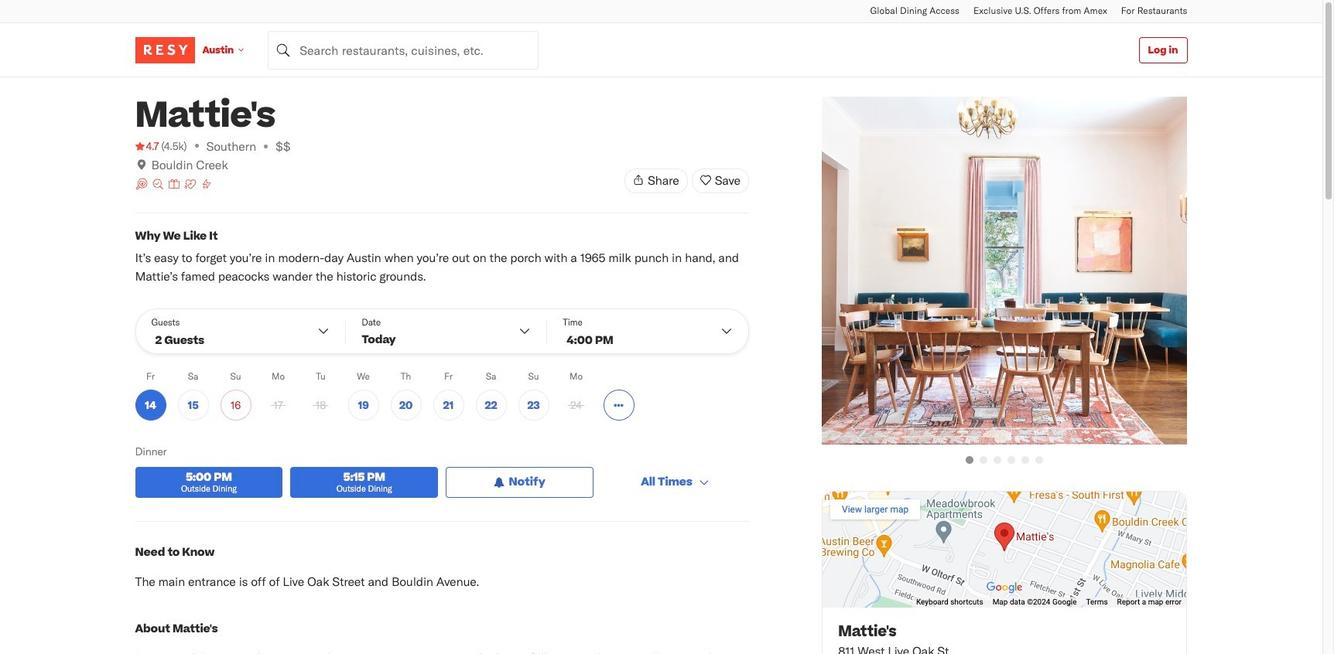 Task type: vqa. For each thing, say whether or not it's contained in the screenshot.
field
yes



Task type: describe. For each thing, give the bounding box(es) containing it.
4.7 out of 5 stars image
[[135, 139, 159, 154]]



Task type: locate. For each thing, give the bounding box(es) containing it.
None field
[[268, 31, 539, 69]]

Search restaurants, cuisines, etc. text field
[[268, 31, 539, 69]]



